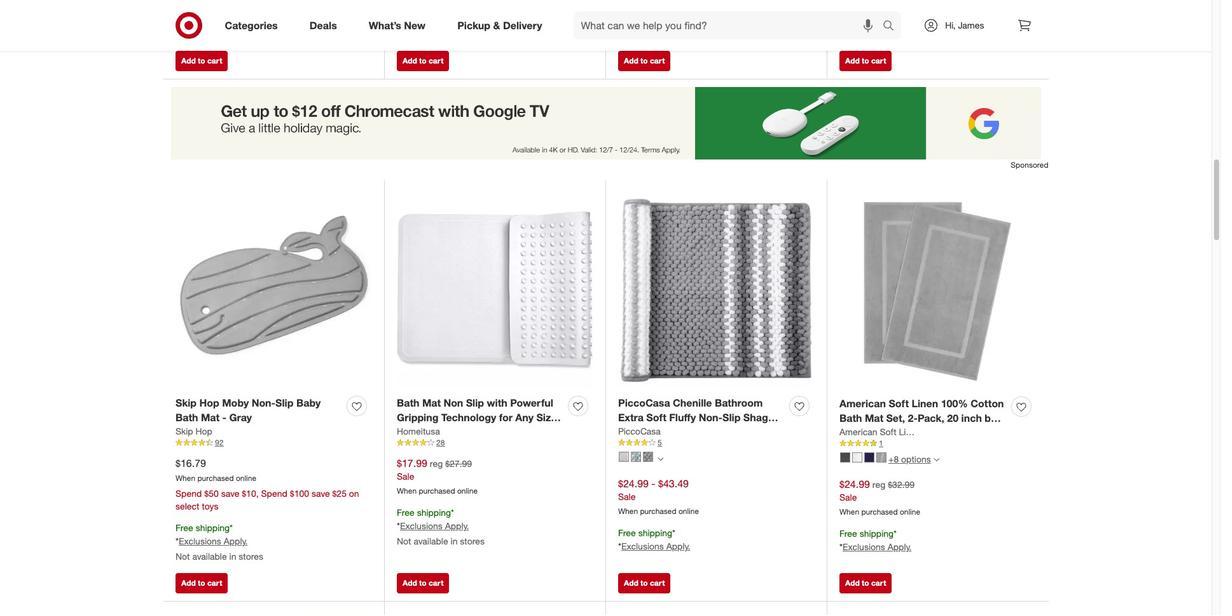 Task type: describe. For each thing, give the bounding box(es) containing it.
hours
[[237, 29, 259, 40]]

$16.79 when purchased online spend $50 save $10, spend $100 save $25 on select toys
[[176, 457, 359, 512]]

bath down set,
[[880, 427, 903, 439]]

hop for skip hop moby non-slip baby bath mat - gray
[[199, 397, 219, 410]]

piccocasa
[[618, 426, 661, 437]]

$17.99 reg $27.99 sale when purchased online
[[397, 457, 478, 497]]

bathroom
[[948, 427, 996, 439]]

moby
[[222, 397, 249, 410]]

with inside bath mat non slip with powerful gripping technology for any size bath tub - bpa-free - homeitusa
[[487, 397, 508, 410]]

available for $17.99
[[414, 536, 448, 547]]

apply. up search
[[888, 8, 912, 19]]

in for $16.79
[[229, 552, 236, 562]]

92 link
[[176, 438, 372, 449]]

$24.99 reg $32.99 sale when purchased online
[[840, 478, 921, 518]]

exclusions for homeitusa
[[400, 521, 443, 532]]

size
[[537, 411, 557, 424]]

what's new link
[[358, 11, 442, 39]]

skip hop moby non-slip baby bath mat - gray
[[176, 397, 321, 424]]

options
[[902, 454, 931, 465]]

mat inside american soft linen 100% cotton bath mat set, 2-pack, 20 inch by 34 inch, bath mats for bathroom
[[865, 412, 884, 425]]

james
[[958, 20, 985, 31]]

$25
[[332, 489, 347, 500]]

1 save from the left
[[221, 489, 239, 500]]

when inside $16.79 when purchased online spend $50 save $10, spend $100 save $25 on select toys
[[176, 474, 195, 484]]

american for american soft linen
[[840, 427, 878, 437]]

all colors + 8 more colors image
[[934, 457, 940, 463]]

within
[[203, 29, 227, 40]]

pickup & delivery link
[[447, 11, 558, 39]]

bath down gripping
[[397, 426, 420, 439]]

inch,
[[854, 427, 877, 439]]

mat inside bath mat non slip with powerful gripping technology for any size bath tub - bpa-free - homeitusa
[[422, 397, 441, 410]]

- inside skip hop moby non-slip baby bath mat - gray
[[222, 411, 226, 424]]

free for skip hop moby non-slip baby bath mat - gray
[[176, 523, 193, 534]]

2 spend from the left
[[261, 489, 288, 500]]

bone and white image
[[619, 452, 629, 463]]

free shipping * * exclusions apply. for -
[[618, 528, 690, 552]]

powerful
[[510, 397, 553, 410]]

apply. for homeitusa
[[445, 521, 469, 532]]

all colors image
[[658, 457, 664, 463]]

$27.99
[[445, 458, 472, 469]]

gray
[[229, 411, 252, 424]]

&
[[493, 19, 500, 32]]

american soft linen
[[840, 427, 921, 437]]

2 save from the left
[[312, 489, 330, 500]]

in for $17.99
[[451, 536, 458, 547]]

toys
[[202, 502, 219, 512]]

$17.99
[[397, 457, 427, 470]]

set,
[[887, 412, 905, 425]]

bath mat non slip with powerful gripping technology for any size bath tub - bpa-free - homeitusa link
[[397, 396, 563, 439]]

bath mat non slip with powerful gripping technology for any size bath tub - bpa-free - homeitusa image
[[397, 193, 593, 389]]

online for $27.99
[[457, 487, 478, 497]]

american soft linen 100% cotton bath mat set, 2-pack, 20 inch by 34 inch, bath mats for bathroom link
[[840, 397, 1007, 439]]

apply. for piccocasa
[[667, 542, 690, 552]]

skip for skip hop moby non-slip baby bath mat - gray
[[176, 397, 197, 410]]

5
[[658, 439, 662, 448]]

baby
[[296, 397, 321, 410]]

deals link
[[299, 11, 353, 39]]

sale for $32.99
[[840, 493, 857, 504]]

2
[[229, 29, 234, 40]]

28
[[436, 439, 445, 448]]

skip hop moby non-slip baby bath mat - gray link
[[176, 396, 342, 425]]

free for bath mat non slip with powerful gripping technology for any size bath tub - bpa-free - homeitusa
[[397, 508, 415, 519]]

stores for $16.79
[[239, 552, 263, 562]]

exclusions for piccocasa
[[622, 542, 664, 552]]

$100
[[290, 489, 309, 500]]

search
[[878, 20, 908, 33]]

92
[[215, 439, 224, 448]]

100%
[[941, 398, 968, 410]]

deals
[[310, 19, 337, 32]]

with inside "* exclusions apply. in stock at  baton rouge siegen ready within 2 hours with pickup"
[[262, 29, 278, 40]]

search button
[[878, 11, 908, 42]]

delivery
[[503, 19, 542, 32]]

shipping for $24.99
[[860, 529, 894, 540]]

* exclusions apply.
[[840, 8, 912, 19]]

slip inside skip hop moby non-slip baby bath mat - gray
[[276, 397, 294, 410]]

+8 options
[[889, 454, 931, 465]]

exclusions for american soft linen
[[843, 542, 886, 553]]

hi, james
[[946, 20, 985, 31]]

homeitusa link
[[397, 425, 440, 438]]

exclusions for skip hop
[[179, 536, 221, 547]]

in
[[176, 16, 183, 27]]

* exclusions apply. in stock at  baton rouge siegen ready within 2 hours with pickup
[[176, 1, 307, 40]]

stores for $17.99
[[460, 536, 485, 547]]

$24.99 - $43.49 sale when purchased online
[[618, 478, 699, 517]]

rockridge gray image
[[877, 453, 887, 463]]

1 homeitusa from the left
[[397, 426, 440, 437]]

mats
[[905, 427, 929, 439]]

reg for $24.99
[[873, 479, 886, 490]]

apply. for skip hop
[[224, 536, 248, 547]]

purchased for $32.99
[[862, 508, 898, 518]]

soft for american soft linen 100% cotton bath mat set, 2-pack, 20 inch by 34 inch, bath mats for bathroom
[[889, 398, 909, 410]]

skip hop
[[176, 426, 212, 437]]

online inside $16.79 when purchased online spend $50 save $10, spend $100 save $25 on select toys
[[236, 474, 256, 484]]

shipping for $16.79
[[196, 523, 230, 534]]

sale for $43.49
[[618, 492, 636, 503]]

pickup & delivery
[[458, 19, 542, 32]]

non-
[[252, 397, 276, 410]]

$24.99 for reg
[[840, 478, 870, 491]]

$43.49
[[659, 478, 689, 490]]

skip hop link
[[176, 425, 212, 438]]

pickup
[[281, 29, 307, 40]]

at
[[210, 16, 217, 27]]

any
[[516, 411, 534, 424]]

skip for skip hop
[[176, 426, 193, 437]]

non
[[444, 397, 463, 410]]

navy blue image
[[865, 453, 875, 463]]

reg for $17.99
[[430, 458, 443, 469]]

what's new
[[369, 19, 426, 32]]

sponsored
[[1011, 160, 1049, 170]]

ready
[[176, 29, 201, 40]]

slip inside bath mat non slip with powerful gripping technology for any size bath tub - bpa-free - homeitusa
[[466, 397, 484, 410]]



Task type: vqa. For each thing, say whether or not it's contained in the screenshot.
+8
yes



Task type: locate. For each thing, give the bounding box(es) containing it.
reg left $32.99
[[873, 479, 886, 490]]

free shipping * * exclusions apply. not available in stores for $17.99
[[397, 508, 485, 547]]

1 horizontal spatial for
[[932, 427, 946, 439]]

spend right $10,
[[261, 489, 288, 500]]

apply. down $10,
[[224, 536, 248, 547]]

hop for skip hop
[[196, 426, 212, 437]]

1 vertical spatial american
[[840, 427, 878, 437]]

skip inside "link"
[[176, 426, 193, 437]]

purchased down $27.99
[[419, 487, 455, 497]]

purchased inside $16.79 when purchased online spend $50 save $10, spend $100 save $25 on select toys
[[198, 474, 234, 484]]

skip hop moby non-slip baby bath mat - gray image
[[176, 193, 372, 389], [176, 193, 372, 389]]

save left $25
[[312, 489, 330, 500]]

exclusions inside "* exclusions apply. in stock at  baton rouge siegen ready within 2 hours with pickup"
[[179, 1, 221, 12]]

0 horizontal spatial save
[[221, 489, 239, 500]]

advertisement region
[[163, 87, 1049, 159]]

1 spend from the left
[[176, 489, 202, 500]]

1 horizontal spatial free shipping * * exclusions apply. not available in stores
[[397, 508, 485, 547]]

+8
[[889, 454, 899, 465]]

1 vertical spatial soft
[[880, 427, 897, 437]]

1 vertical spatial with
[[487, 397, 508, 410]]

with down "rouge"
[[262, 29, 278, 40]]

20
[[948, 412, 959, 425]]

available for $16.79
[[192, 552, 227, 562]]

mat up gripping
[[422, 397, 441, 410]]

slip left baby at the left of the page
[[276, 397, 294, 410]]

1 horizontal spatial save
[[312, 489, 330, 500]]

add
[[181, 56, 196, 65], [403, 56, 417, 65], [624, 56, 639, 65], [846, 56, 860, 65], [181, 579, 196, 588], [403, 579, 417, 588], [624, 579, 639, 588], [846, 579, 860, 588]]

white image
[[853, 453, 863, 463]]

What can we help you find? suggestions appear below search field
[[574, 11, 886, 39]]

not for $16.79
[[176, 552, 190, 562]]

online inside $24.99 - $43.49 sale when purchased online
[[679, 507, 699, 517]]

sale inside $17.99 reg $27.99 sale when purchased online
[[397, 472, 414, 483]]

mat up american soft linen
[[865, 412, 884, 425]]

0 horizontal spatial $24.99
[[618, 478, 649, 490]]

soft up 1
[[880, 427, 897, 437]]

0 horizontal spatial free shipping * * exclusions apply.
[[618, 528, 690, 552]]

not for $17.99
[[397, 536, 411, 547]]

free down $24.99 - $43.49 sale when purchased online at the bottom right of page
[[618, 528, 636, 539]]

with up technology
[[487, 397, 508, 410]]

0 vertical spatial stores
[[460, 536, 485, 547]]

linen up pack,
[[912, 398, 939, 410]]

2 horizontal spatial mat
[[865, 412, 884, 425]]

1 vertical spatial hop
[[196, 426, 212, 437]]

all colors + 8 more colors element
[[934, 456, 940, 464]]

purchased down $32.99
[[862, 508, 898, 518]]

when for $32.99
[[840, 508, 860, 518]]

free down $17.99 reg $27.99 sale when purchased online
[[397, 508, 415, 519]]

when inside $17.99 reg $27.99 sale when purchased online
[[397, 487, 417, 497]]

mat up skip hop
[[201, 411, 220, 424]]

skip up '$16.79'
[[176, 426, 193, 437]]

slip up technology
[[466, 397, 484, 410]]

when for $27.99
[[397, 487, 417, 497]]

technology
[[441, 411, 496, 424]]

soft for american soft linen
[[880, 427, 897, 437]]

5 link
[[618, 438, 814, 449]]

american soft linen 100% cotton bath mat set, 2-pack, 20 inch by 34 inch, bath mats for bathroom
[[840, 398, 1004, 439]]

+8 options button
[[835, 450, 945, 470]]

2 horizontal spatial sale
[[840, 493, 857, 504]]

free shipping * * exclusions apply. for reg
[[840, 529, 912, 553]]

stock
[[185, 16, 207, 27]]

american soft linen link
[[840, 426, 921, 439]]

free shipping * * exclusions apply. not available in stores for $16.79
[[176, 523, 263, 562]]

$24.99 down light cyan and white image on the right of page
[[618, 478, 649, 490]]

1 vertical spatial linen
[[899, 427, 921, 437]]

purchased
[[198, 474, 234, 484], [419, 487, 455, 497], [640, 507, 677, 517], [862, 508, 898, 518]]

stores
[[460, 536, 485, 547], [239, 552, 263, 562]]

28 link
[[397, 438, 593, 449]]

free inside bath mat non slip with powerful gripping technology for any size bath tub - bpa-free - homeitusa
[[474, 426, 495, 439]]

new
[[404, 19, 426, 32]]

shipping down $24.99 - $43.49 sale when purchased online at the bottom right of page
[[639, 528, 673, 539]]

exclusions down toys
[[179, 536, 221, 547]]

1 horizontal spatial sale
[[618, 492, 636, 503]]

1 slip from the left
[[276, 397, 294, 410]]

linen for american soft linen 100% cotton bath mat set, 2-pack, 20 inch by 34 inch, bath mats for bathroom
[[912, 398, 939, 410]]

bpa-
[[449, 426, 474, 439]]

2 slip from the left
[[466, 397, 484, 410]]

1 vertical spatial stores
[[239, 552, 263, 562]]

american
[[840, 398, 886, 410], [840, 427, 878, 437]]

free shipping * * exclusions apply. down the $24.99 reg $32.99 sale when purchased online
[[840, 529, 912, 553]]

2-
[[908, 412, 918, 425]]

linen for american soft linen
[[899, 427, 921, 437]]

apply. for american soft linen
[[888, 542, 912, 553]]

soft inside american soft linen 100% cotton bath mat set, 2-pack, 20 inch by 34 inch, bath mats for bathroom
[[889, 398, 909, 410]]

all colors element
[[658, 455, 664, 463]]

pack,
[[918, 412, 945, 425]]

0 vertical spatial hop
[[199, 397, 219, 410]]

$24.99 down white image
[[840, 478, 870, 491]]

0 horizontal spatial spend
[[176, 489, 202, 500]]

online down $43.49
[[679, 507, 699, 517]]

0 horizontal spatial slip
[[276, 397, 294, 410]]

light cyan and white image
[[631, 452, 641, 463]]

slip
[[276, 397, 294, 410], [466, 397, 484, 410]]

0 vertical spatial available
[[414, 536, 448, 547]]

apply. down $24.99 - $43.49 sale when purchased online at the bottom right of page
[[667, 542, 690, 552]]

cart
[[207, 56, 222, 65], [429, 56, 444, 65], [650, 56, 665, 65], [872, 56, 887, 65], [207, 579, 222, 588], [429, 579, 444, 588], [650, 579, 665, 588], [872, 579, 887, 588]]

shipping down $17.99 reg $27.99 sale when purchased online
[[417, 508, 451, 519]]

$32.99
[[888, 479, 915, 490]]

soft
[[889, 398, 909, 410], [880, 427, 897, 437]]

free down the $24.99 reg $32.99 sale when purchased online
[[840, 529, 857, 540]]

$24.99
[[618, 478, 649, 490], [840, 478, 870, 491]]

when down '$16.79'
[[176, 474, 195, 484]]

categories
[[225, 19, 278, 32]]

online down $32.99
[[900, 508, 921, 518]]

inch
[[962, 412, 982, 425]]

shipping for $17.99
[[417, 508, 451, 519]]

0 vertical spatial with
[[262, 29, 278, 40]]

0 vertical spatial for
[[499, 411, 513, 424]]

not
[[397, 536, 411, 547], [176, 552, 190, 562]]

gripping
[[397, 411, 439, 424]]

apply. down $17.99 reg $27.99 sale when purchased online
[[445, 521, 469, 532]]

when inside $24.99 - $43.49 sale when purchased online
[[618, 507, 638, 517]]

on
[[349, 489, 359, 500]]

1 horizontal spatial stores
[[460, 536, 485, 547]]

linen
[[912, 398, 939, 410], [899, 427, 921, 437]]

skip inside skip hop moby non-slip baby bath mat - gray
[[176, 397, 197, 410]]

linen down 2-
[[899, 427, 921, 437]]

add to cart button
[[176, 51, 228, 71], [397, 51, 449, 71], [618, 51, 671, 71], [840, 51, 892, 71], [176, 574, 228, 594], [397, 574, 449, 594], [618, 574, 671, 594], [840, 574, 892, 594]]

1 vertical spatial in
[[229, 552, 236, 562]]

linen inside american soft linen 100% cotton bath mat set, 2-pack, 20 inch by 34 inch, bath mats for bathroom
[[912, 398, 939, 410]]

spend
[[176, 489, 202, 500], [261, 489, 288, 500]]

reg inside $17.99 reg $27.99 sale when purchased online
[[430, 458, 443, 469]]

when inside the $24.99 reg $32.99 sale when purchased online
[[840, 508, 860, 518]]

exclusions up stock
[[179, 1, 221, 12]]

exclusions down $17.99 reg $27.99 sale when purchased online
[[400, 521, 443, 532]]

$24.99 for -
[[618, 478, 649, 490]]

to
[[198, 56, 205, 65], [419, 56, 427, 65], [641, 56, 648, 65], [862, 56, 869, 65], [198, 579, 205, 588], [419, 579, 427, 588], [641, 579, 648, 588], [862, 579, 869, 588]]

purchased for $27.99
[[419, 487, 455, 497]]

purchased inside $24.99 - $43.49 sale when purchased online
[[640, 507, 677, 517]]

hi,
[[946, 20, 956, 31]]

free down technology
[[474, 426, 495, 439]]

when for $43.49
[[618, 507, 638, 517]]

sale down $17.99
[[397, 472, 414, 483]]

0 horizontal spatial for
[[499, 411, 513, 424]]

0 horizontal spatial available
[[192, 552, 227, 562]]

piccocasa link
[[618, 425, 661, 438]]

apply.
[[224, 1, 248, 12], [888, 8, 912, 19], [445, 521, 469, 532], [224, 536, 248, 547], [667, 542, 690, 552], [888, 542, 912, 553]]

for left any
[[499, 411, 513, 424]]

save right $50
[[221, 489, 239, 500]]

purchased inside $17.99 reg $27.99 sale when purchased online
[[419, 487, 455, 497]]

1 horizontal spatial not
[[397, 536, 411, 547]]

online up $10,
[[236, 474, 256, 484]]

spend up select
[[176, 489, 202, 500]]

mat
[[422, 397, 441, 410], [201, 411, 220, 424], [865, 412, 884, 425]]

exclusions
[[179, 1, 221, 12], [843, 8, 886, 19], [400, 521, 443, 532], [179, 536, 221, 547], [622, 542, 664, 552], [843, 542, 886, 553]]

1 horizontal spatial homeitusa
[[505, 426, 557, 439]]

siegen
[[274, 16, 302, 27]]

- inside $24.99 - $43.49 sale when purchased online
[[652, 478, 656, 490]]

apply. inside "* exclusions apply. in stock at  baton rouge siegen ready within 2 hours with pickup"
[[224, 1, 248, 12]]

1 horizontal spatial mat
[[422, 397, 441, 410]]

rouge
[[246, 16, 272, 27]]

piccocasa chenille bathroom extra soft fluffy non-slip shaggy rugs super absorbent washable carpet for tub kitchen floor bath mat image
[[618, 193, 814, 389], [618, 193, 814, 389]]

1 vertical spatial reg
[[873, 479, 886, 490]]

1 horizontal spatial slip
[[466, 397, 484, 410]]

apply. down the $24.99 reg $32.99 sale when purchased online
[[888, 542, 912, 553]]

cotton
[[971, 398, 1004, 410]]

2 skip from the top
[[176, 426, 193, 437]]

1 horizontal spatial spend
[[261, 489, 288, 500]]

mat inside skip hop moby non-slip baby bath mat - gray
[[201, 411, 220, 424]]

$24.99 inside $24.99 - $43.49 sale when purchased online
[[618, 478, 649, 490]]

0 vertical spatial not
[[397, 536, 411, 547]]

sale for $27.99
[[397, 472, 414, 483]]

sale inside the $24.99 reg $32.99 sale when purchased online
[[840, 493, 857, 504]]

online for $43.49
[[679, 507, 699, 517]]

1 horizontal spatial with
[[487, 397, 508, 410]]

american for american soft linen 100% cotton bath mat set, 2-pack, 20 inch by 34 inch, bath mats for bathroom
[[840, 398, 886, 410]]

sale
[[397, 472, 414, 483], [618, 492, 636, 503], [840, 493, 857, 504]]

2 american from the top
[[840, 427, 878, 437]]

exclusions apply. button
[[179, 0, 248, 13], [843, 8, 912, 20], [400, 521, 469, 533], [179, 536, 248, 549], [622, 541, 690, 554], [843, 542, 912, 554]]

when down $17.99
[[397, 487, 417, 497]]

0 horizontal spatial stores
[[239, 552, 263, 562]]

hop
[[199, 397, 219, 410], [196, 426, 212, 437]]

pickup
[[458, 19, 491, 32]]

homeitusa inside bath mat non slip with powerful gripping technology for any size bath tub - bpa-free - homeitusa
[[505, 426, 557, 439]]

$10,
[[242, 489, 259, 500]]

exclusions down the $24.99 reg $32.99 sale when purchased online
[[843, 542, 886, 553]]

bath inside skip hop moby non-slip baby bath mat - gray
[[176, 411, 198, 424]]

1 horizontal spatial available
[[414, 536, 448, 547]]

hop up '$16.79'
[[196, 426, 212, 437]]

bath up gripping
[[397, 397, 420, 410]]

tub
[[422, 426, 440, 439]]

when
[[176, 474, 195, 484], [397, 487, 417, 497], [618, 507, 638, 517], [840, 508, 860, 518]]

add to cart
[[181, 56, 222, 65], [403, 56, 444, 65], [624, 56, 665, 65], [846, 56, 887, 65], [181, 579, 222, 588], [403, 579, 444, 588], [624, 579, 665, 588], [846, 579, 887, 588]]

online
[[236, 474, 256, 484], [457, 487, 478, 497], [679, 507, 699, 517], [900, 508, 921, 518]]

1 american from the top
[[840, 398, 886, 410]]

34
[[840, 427, 851, 439]]

2 homeitusa from the left
[[505, 426, 557, 439]]

0 vertical spatial american
[[840, 398, 886, 410]]

$16.79
[[176, 457, 206, 470]]

1
[[879, 439, 884, 449]]

1 horizontal spatial free shipping * * exclusions apply.
[[840, 529, 912, 553]]

0 vertical spatial soft
[[889, 398, 909, 410]]

online inside the $24.99 reg $32.99 sale when purchased online
[[900, 508, 921, 518]]

when down bone and white icon
[[618, 507, 638, 517]]

0 vertical spatial skip
[[176, 397, 197, 410]]

bath
[[397, 397, 420, 410], [176, 411, 198, 424], [840, 412, 862, 425], [397, 426, 420, 439], [880, 427, 903, 439]]

online for $32.99
[[900, 508, 921, 518]]

exclusions down $24.99 - $43.49 sale when purchased online at the bottom right of page
[[622, 542, 664, 552]]

$50
[[204, 489, 219, 500]]

1 horizontal spatial reg
[[873, 479, 886, 490]]

1 skip from the top
[[176, 397, 197, 410]]

homeitusa down any
[[505, 426, 557, 439]]

exclusions up search
[[843, 8, 886, 19]]

what's
[[369, 19, 401, 32]]

in
[[451, 536, 458, 547], [229, 552, 236, 562]]

0 vertical spatial linen
[[912, 398, 939, 410]]

baton
[[220, 16, 243, 27]]

purchased down $43.49
[[640, 507, 677, 517]]

0 horizontal spatial homeitusa
[[397, 426, 440, 437]]

for
[[499, 411, 513, 424], [932, 427, 946, 439]]

0 horizontal spatial mat
[[201, 411, 220, 424]]

soft inside american soft linen link
[[880, 427, 897, 437]]

1 vertical spatial for
[[932, 427, 946, 439]]

$24.99 inside the $24.99 reg $32.99 sale when purchased online
[[840, 478, 870, 491]]

1 horizontal spatial in
[[451, 536, 458, 547]]

hop inside "link"
[[196, 426, 212, 437]]

reg inside the $24.99 reg $32.99 sale when purchased online
[[873, 479, 886, 490]]

1 vertical spatial skip
[[176, 426, 193, 437]]

1 vertical spatial available
[[192, 552, 227, 562]]

american inside american soft linen 100% cotton bath mat set, 2-pack, 20 inch by 34 inch, bath mats for bathroom
[[840, 398, 886, 410]]

hop inside skip hop moby non-slip baby bath mat - gray
[[199, 397, 219, 410]]

sale inside $24.99 - $43.49 sale when purchased online
[[618, 492, 636, 503]]

apply. up the baton
[[224, 1, 248, 12]]

save
[[221, 489, 239, 500], [312, 489, 330, 500]]

* inside "* exclusions apply. in stock at  baton rouge siegen ready within 2 hours with pickup"
[[176, 1, 179, 12]]

0 vertical spatial reg
[[430, 458, 443, 469]]

skip up skip hop
[[176, 397, 197, 410]]

free for american soft linen 100% cotton bath mat set, 2-pack, 20 inch by 34 inch, bath mats for bathroom
[[840, 529, 857, 540]]

when down gray image
[[840, 508, 860, 518]]

purchased for $43.49
[[640, 507, 677, 517]]

by
[[985, 412, 996, 425]]

select
[[176, 502, 199, 512]]

0 horizontal spatial free shipping * * exclusions apply. not available in stores
[[176, 523, 263, 562]]

gray image
[[840, 453, 851, 463]]

0 horizontal spatial in
[[229, 552, 236, 562]]

american soft linen 100% cotton bath mat set, 2-pack, 20 inch by 34 inch, bath mats for bathroom image
[[840, 193, 1036, 390], [840, 193, 1036, 390]]

1 link
[[840, 439, 1036, 450]]

0 vertical spatial in
[[451, 536, 458, 547]]

0 horizontal spatial with
[[262, 29, 278, 40]]

homeitusa down gripping
[[397, 426, 440, 437]]

free
[[474, 426, 495, 439], [397, 508, 415, 519], [176, 523, 193, 534], [618, 528, 636, 539], [840, 529, 857, 540]]

shipping
[[417, 508, 451, 519], [196, 523, 230, 534], [639, 528, 673, 539], [860, 529, 894, 540]]

sale down bone and white icon
[[618, 492, 636, 503]]

free shipping * * exclusions apply. not available in stores down toys
[[176, 523, 263, 562]]

online inside $17.99 reg $27.99 sale when purchased online
[[457, 487, 478, 497]]

sale down gray image
[[840, 493, 857, 504]]

reg down 28
[[430, 458, 443, 469]]

free down select
[[176, 523, 193, 534]]

with
[[262, 29, 278, 40], [487, 397, 508, 410]]

1 vertical spatial not
[[176, 552, 190, 562]]

bath up 34
[[840, 412, 862, 425]]

purchased inside the $24.99 reg $32.99 sale when purchased online
[[862, 508, 898, 518]]

purchased up $50
[[198, 474, 234, 484]]

dark gray and white image
[[643, 452, 653, 463]]

for down pack,
[[932, 427, 946, 439]]

free shipping * * exclusions apply. not available in stores down $17.99 reg $27.99 sale when purchased online
[[397, 508, 485, 547]]

0 horizontal spatial sale
[[397, 472, 414, 483]]

shipping down toys
[[196, 523, 230, 534]]

bath up skip hop
[[176, 411, 198, 424]]

shipping down the $24.99 reg $32.99 sale when purchased online
[[860, 529, 894, 540]]

1 horizontal spatial $24.99
[[840, 478, 870, 491]]

free shipping * * exclusions apply. down $24.99 - $43.49 sale when purchased online at the bottom right of page
[[618, 528, 690, 552]]

online down $27.99
[[457, 487, 478, 497]]

0 horizontal spatial not
[[176, 552, 190, 562]]

bath mat non slip with powerful gripping technology for any size bath tub - bpa-free - homeitusa
[[397, 397, 557, 439]]

for inside bath mat non slip with powerful gripping technology for any size bath tub - bpa-free - homeitusa
[[499, 411, 513, 424]]

categories link
[[214, 11, 294, 39]]

for inside american soft linen 100% cotton bath mat set, 2-pack, 20 inch by 34 inch, bath mats for bathroom
[[932, 427, 946, 439]]

0 horizontal spatial reg
[[430, 458, 443, 469]]

soft up set,
[[889, 398, 909, 410]]

hop left "moby"
[[199, 397, 219, 410]]



